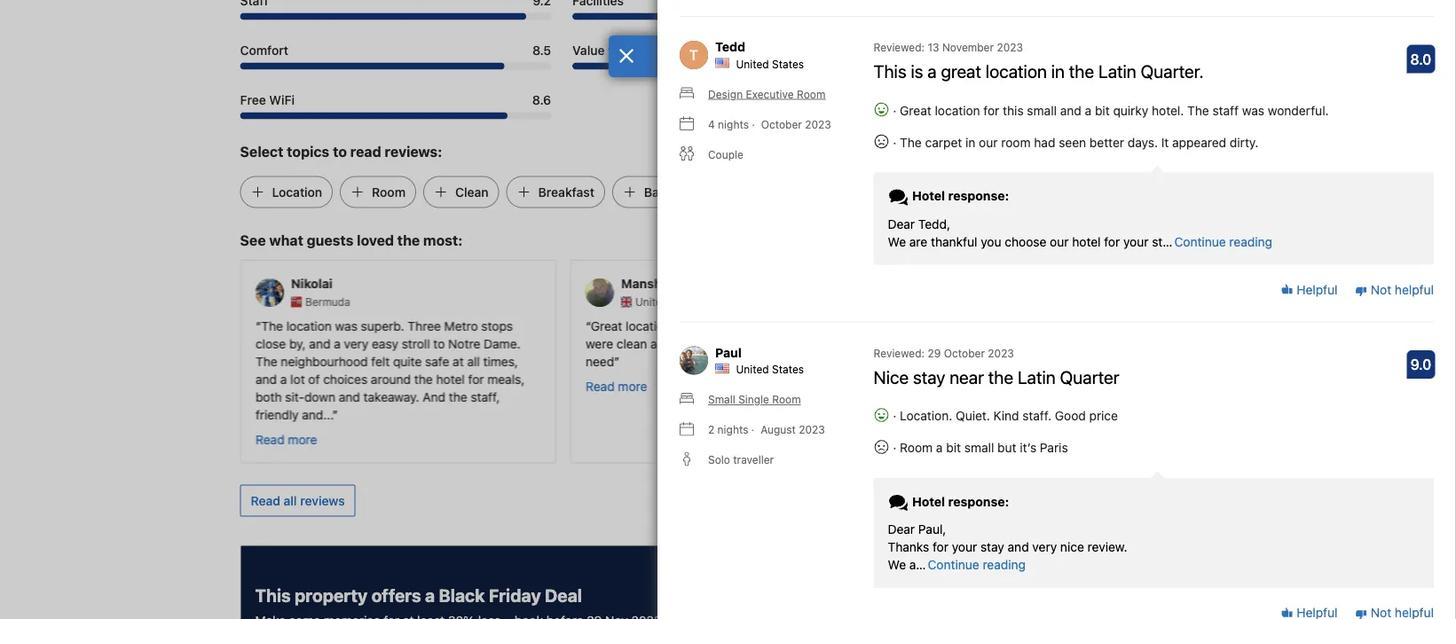 Task type: locate. For each thing, give the bounding box(es) containing it.
of inside the " the location was superb.  three metro stops close by, and a very easy stroll to notre dame. the neighbourhood felt quite safe at all times, and a lot of choices around the hotel for meals, both sit-down and takeaway.  and the staff, friendly and...
[[308, 372, 320, 387]]

nights for nice
[[718, 424, 749, 436]]

hotel inside dear tedd, we are thankful you choose our hotel for your st… continue reading
[[1073, 234, 1101, 249]]

location inside the " the location was superb.  three metro stops close by, and a very easy stroll to notre dame. the neighbourhood felt quite safe at all times, and a lot of choices around the hotel for meals, both sit-down and takeaway.  and the staff, friendly and...
[[286, 319, 332, 333]]

read left reviews
[[251, 494, 280, 508]]

see
[[240, 232, 266, 249]]

· left carpet
[[893, 135, 897, 149]]

0 vertical spatial great
[[900, 103, 932, 117]]

1 horizontal spatial latin
[[1099, 61, 1137, 82]]

takeaway.
[[363, 390, 419, 404]]

1 states from the top
[[772, 58, 804, 70]]

" inside " great location staff were really helpful rooms were clean and tidy and have everything you need
[[586, 319, 591, 333]]

helpful up everything
[[769, 319, 808, 333]]

0 vertical spatial very
[[988, 319, 1013, 333]]

our left room
[[979, 135, 998, 149]]

stops
[[481, 319, 513, 333]]

1 horizontal spatial were
[[704, 319, 732, 333]]

· for · room a bit small but it's paris
[[893, 441, 897, 455]]

this is a carousel with rotating slides. it displays featured reviews of the property. use next and previous buttons to navigate. region
[[226, 253, 1231, 471]]

continue reading link for nice stay near the latin quarter
[[928, 557, 1026, 574]]

and
[[422, 390, 445, 404]]

1 vertical spatial all
[[284, 494, 297, 508]]

2 horizontal spatial very
[[1033, 540, 1058, 555]]

29
[[928, 347, 941, 359]]

continue reading link for this is a great location in the latin quarter.
[[1175, 233, 1273, 251]]

great for ·
[[900, 103, 932, 117]]

1 vertical spatial "
[[332, 408, 338, 422]]

loved
[[357, 232, 394, 249]]

to up safe
[[433, 337, 445, 351]]

reading right a…
[[983, 558, 1026, 573]]

nice up comfortable
[[1016, 319, 1040, 333]]

1 horizontal spatial of
[[1103, 337, 1114, 351]]

by,
[[289, 337, 306, 351]]

facilities 8.2 meter
[[573, 13, 884, 20]]

dear left the tedd,
[[888, 216, 916, 231]]

hotel for stay
[[913, 495, 946, 509]]

0 vertical spatial "
[[614, 354, 620, 369]]

choices
[[323, 372, 367, 387]]

all
[[467, 354, 480, 369], [284, 494, 297, 508]]

read more down friendly
[[255, 432, 317, 447]]

room up august
[[773, 394, 801, 406]]

a
[[928, 61, 937, 82], [1086, 103, 1092, 117], [1098, 319, 1104, 333], [334, 337, 340, 351], [280, 372, 287, 387], [937, 441, 943, 455], [425, 586, 435, 606]]

1 dear from the top
[[888, 216, 916, 231]]

0 vertical spatial all
[[467, 354, 480, 369]]

you left "choose"
[[981, 234, 1002, 249]]

bit left quirky
[[1096, 103, 1110, 117]]

bit down "quiet."
[[947, 441, 962, 455]]

1 horizontal spatial location
[[905, 43, 956, 57]]

2 vertical spatial bit
[[947, 441, 962, 455]]

read for read more button related to great location staff were really helpful rooms were clean and tidy and have everything you need
[[586, 379, 615, 394]]

was up dirty.
[[1243, 103, 1265, 117]]

0 horizontal spatial more
[[288, 432, 317, 447]]

great inside " great location staff were really helpful rooms were clean and tidy and have everything you need
[[591, 319, 622, 333]]

united down mansha
[[635, 296, 668, 309]]

0 horizontal spatial are
[[910, 234, 928, 249]]

(110kg/190cm
[[1064, 354, 1143, 369]]

2 dear from the top
[[888, 522, 916, 537]]

dear inside dear tedd, we are thankful you choose our hotel for your st… continue reading
[[888, 216, 916, 231]]

read more
[[586, 379, 647, 394], [916, 379, 977, 394], [255, 432, 317, 447]]

0 horizontal spatial was
[[335, 319, 357, 333]]

0 horizontal spatial all
[[284, 494, 297, 508]]

1 horizontal spatial to
[[433, 337, 445, 351]]

0 horizontal spatial small
[[965, 441, 995, 455]]

reviews
[[300, 494, 345, 508]]

stay inside dear paul, thanks for your stay and very nice review. we a…
[[981, 540, 1005, 555]]

1 horizontal spatial great
[[1108, 319, 1138, 333]]

0 vertical spatial nice
[[1016, 319, 1040, 333]]

for up staff,
[[468, 372, 484, 387]]

1 vertical spatial very
[[344, 337, 368, 351]]

1 vertical spatial bit
[[1041, 337, 1055, 351]]

and up neighbourhood
[[309, 337, 330, 351]]

2 hotel from the top
[[913, 495, 946, 509]]

small right this
[[1028, 103, 1057, 117]]

continue reading link
[[1175, 233, 1273, 251], [928, 557, 1026, 574]]

a up if
[[1098, 319, 1104, 333]]

2 response: from the top
[[949, 495, 1010, 509]]

was inside the " the location was superb.  three metro stops close by, and a very easy stroll to notre dame. the neighbourhood felt quite safe at all times, and a lot of choices around the hotel for meals, both sit-down and takeaway.  and the staff, friendly and...
[[335, 319, 357, 333]]

0 horizontal spatial hotel
[[436, 372, 465, 387]]

a left the lot
[[280, 372, 287, 387]]

2023 up 'nice stay near the latin quarter'
[[988, 347, 1015, 359]]

nights for this
[[718, 118, 749, 130]]

dear
[[888, 216, 916, 231], [888, 522, 916, 537]]

nights right 2
[[718, 424, 749, 436]]

states for nice stay near the latin quarter
[[772, 363, 804, 376]]

staff.
[[1023, 409, 1052, 423]]

and inside dear paul, thanks for your stay and very nice review. we a…
[[1008, 540, 1030, 555]]

the up the close
[[261, 319, 283, 333]]

kingdom
[[671, 296, 716, 309]]

latin up the staff.
[[1018, 367, 1056, 387]]

reviewed: up nice
[[874, 347, 925, 359]]

1 vertical spatial october
[[944, 347, 985, 359]]

this property offers a black friday deal image
[[1109, 561, 1202, 620]]

more for " the location was superb.  three metro stops close by, and a very easy stroll to notre dame. the neighbourhood felt quite safe at all times, and a lot of choices around the hotel for meals, both sit-down and takeaway.  and the staff, friendly and...
[[288, 432, 317, 447]]

location
[[905, 43, 956, 57], [272, 185, 322, 199]]

2 horizontal spatial "
[[916, 319, 921, 333]]

design
[[709, 88, 743, 100]]

1 vertical spatial were
[[586, 337, 613, 351]]

and left tidy
[[651, 337, 672, 351]]

" up reviewed: 29 october 2023
[[916, 319, 921, 333]]

tedd,
[[919, 216, 951, 231]]

" for the location was superb.  three metro stops close by, and a very easy stroll to notre dame. the neighbourhood felt quite safe at all times, and a lot of choices around the hotel for meals, both sit-down and takeaway.  and the staff, friendly and...
[[255, 319, 261, 333]]

our
[[979, 135, 998, 149], [1050, 234, 1069, 249]]

0 vertical spatial in
[[1052, 61, 1065, 82]]

united for this
[[736, 58, 770, 70]]

location up this
[[986, 61, 1048, 82]]

" inside the " the location was superb.  three metro stops close by, and a very easy stroll to notre dame. the neighbourhood felt quite safe at all times, and a lot of choices around the hotel for meals, both sit-down and takeaway.  and the staff, friendly and...
[[255, 319, 261, 333]]

in
[[1052, 61, 1065, 82], [966, 135, 976, 149]]

read more button for the location was superb.  three metro stops close by, and a very easy stroll to notre dame. the neighbourhood felt quite safe at all times, and a lot of choices around the hotel for meals, both sit-down and takeaway.  and the staff, friendly and...
[[255, 431, 317, 449]]

2 states from the top
[[772, 363, 804, 376]]

· for · location. quiet. kind staff. good price
[[893, 409, 897, 423]]

1 vertical spatial hotel response:
[[910, 495, 1010, 509]]

your
[[1124, 234, 1149, 249], [952, 540, 978, 555]]

paris
[[1041, 441, 1069, 455]]

latin up the · great location for this small and a bit quirky hotel.  the staff was wonderful.
[[1099, 61, 1137, 82]]

0 horizontal spatial you
[[819, 337, 840, 351]]

we left thankful
[[888, 234, 907, 249]]

continue right a…
[[928, 558, 980, 573]]

1 vertical spatial united
[[635, 296, 668, 309]]

tedd
[[716, 39, 746, 54]]

1 hotel response: from the top
[[910, 189, 1010, 203]]

are inside " very clean, very nice staff and a great value. room furnishings are bit small if of larger stature but certainly comfortable (110kg/190cm tall).
[[1019, 337, 1037, 351]]

response: up thankful
[[949, 189, 1010, 203]]

all inside the " the location was superb.  three metro stops close by, and a very easy stroll to notre dame. the neighbourhood felt quite safe at all times, and a lot of choices around the hotel for meals, both sit-down and takeaway.  and the staff, friendly and...
[[467, 354, 480, 369]]

great up the clean
[[591, 319, 622, 333]]

· the carpet in our room had seen better days.  it appeared dirty.
[[890, 135, 1259, 149]]

1 vertical spatial are
[[1019, 337, 1037, 351]]

1 hotel from the top
[[913, 189, 946, 203]]

a up neighbourhood
[[334, 337, 340, 351]]

hotel up the tedd,
[[913, 189, 946, 203]]

1 vertical spatial great
[[1108, 319, 1138, 333]]

small single room
[[709, 394, 801, 406]]

october down the executive
[[761, 118, 803, 130]]

quarter.
[[1141, 61, 1204, 82]]

0 vertical spatial are
[[910, 234, 928, 249]]

staff up dirty.
[[1213, 103, 1239, 117]]

nights right "4"
[[718, 118, 749, 130]]

1 horizontal spatial your
[[1124, 234, 1149, 249]]

read up location.
[[916, 379, 945, 394]]

nights
[[718, 118, 749, 130], [718, 424, 749, 436]]

2 hotel response: from the top
[[910, 495, 1010, 509]]

had
[[1035, 135, 1056, 149]]

great for "
[[591, 319, 622, 333]]

free wifi
[[240, 92, 295, 107]]

small left if
[[1059, 337, 1089, 351]]

0 horizontal spatial your
[[952, 540, 978, 555]]

1 vertical spatial continue reading link
[[928, 557, 1026, 574]]

hotel up paul,
[[913, 495, 946, 509]]

the left carpet
[[900, 135, 922, 149]]

0 vertical spatial hotel
[[1073, 234, 1101, 249]]

very up furnishings
[[988, 319, 1013, 333]]

1 we from the top
[[888, 234, 907, 249]]

2 united states from the top
[[736, 363, 804, 376]]

are down the tedd,
[[910, 234, 928, 249]]

0 horizontal spatial continue reading link
[[928, 557, 1026, 574]]

for left the st… at the top of page
[[1105, 234, 1121, 249]]

location
[[986, 61, 1048, 82], [935, 103, 981, 117], [286, 319, 332, 333], [626, 319, 671, 333]]

0 horizontal spatial great
[[591, 319, 622, 333]]

quite
[[393, 354, 422, 369]]

read more down the need
[[586, 379, 647, 394]]

8.1
[[867, 43, 884, 57]]

cleanliness 8.8 meter
[[905, 13, 1217, 20]]

not helpful button
[[1356, 281, 1435, 299]]

1 vertical spatial continue
[[928, 558, 980, 573]]

" the location was superb.  three metro stops close by, and a very easy stroll to notre dame. the neighbourhood felt quite safe at all times, and a lot of choices around the hotel for meals, both sit-down and takeaway.  and the staff, friendly and...
[[255, 319, 525, 422]]

1 vertical spatial stay
[[981, 540, 1005, 555]]

0 horizontal spatial but
[[916, 354, 935, 369]]

1 " from the left
[[255, 319, 261, 333]]

for
[[608, 43, 625, 57], [984, 103, 1000, 117], [1105, 234, 1121, 249], [468, 372, 484, 387], [933, 540, 949, 555]]

stay up continue reading
[[981, 540, 1005, 555]]

united states for this is a great location in the latin quarter.
[[736, 58, 804, 70]]

but left it's
[[998, 441, 1017, 455]]

2 reviewed: from the top
[[874, 347, 925, 359]]

2 horizontal spatial read more button
[[916, 378, 977, 396]]

reviewed:
[[874, 41, 925, 54], [874, 347, 925, 359]]

dirty.
[[1231, 135, 1259, 149]]

0 vertical spatial continue reading link
[[1175, 233, 1273, 251]]

great down november
[[942, 61, 982, 82]]

united states down everything
[[736, 363, 804, 376]]

1 united states from the top
[[736, 58, 804, 70]]

2 we from the top
[[888, 558, 907, 573]]

solo traveller
[[709, 454, 774, 466]]

read all reviews
[[251, 494, 345, 508]]

room down 'very'
[[916, 337, 949, 351]]

1 vertical spatial great
[[591, 319, 622, 333]]

0 horizontal spatial helpful
[[769, 319, 808, 333]]

and down choices
[[339, 390, 360, 404]]

comfort
[[240, 43, 289, 57]]

stay down the 29
[[914, 367, 946, 387]]

1 horizontal spatial more
[[618, 379, 647, 394]]

1 horizontal spatial our
[[1050, 234, 1069, 249]]

read more button down friendly
[[255, 431, 317, 449]]

1 vertical spatial location
[[272, 185, 322, 199]]

and
[[1061, 103, 1082, 117], [1073, 319, 1094, 333], [309, 337, 330, 351], [651, 337, 672, 351], [700, 337, 721, 351], [255, 372, 277, 387], [339, 390, 360, 404], [1008, 540, 1030, 555]]

were up have
[[704, 319, 732, 333]]

great
[[942, 61, 982, 82], [1108, 319, 1138, 333]]

read more down certainly
[[916, 379, 977, 394]]

1 horizontal spatial "
[[586, 319, 591, 333]]

better
[[1090, 135, 1125, 149]]

0 vertical spatial hotel
[[913, 189, 946, 203]]

nice left 'review.'
[[1061, 540, 1085, 555]]

2023 up this is a great location in the latin quarter.
[[997, 41, 1024, 54]]

1 horizontal spatial bit
[[1041, 337, 1055, 351]]

we inside dear tedd, we are thankful you choose our hotel for your st… continue reading
[[888, 234, 907, 249]]

0 vertical spatial you
[[981, 234, 1002, 249]]

states up the executive
[[772, 58, 804, 70]]

location up the clean
[[626, 319, 671, 333]]

more down the clean
[[618, 379, 647, 394]]

of right if
[[1103, 337, 1114, 351]]

0 vertical spatial this
[[874, 61, 907, 82]]

single
[[739, 394, 770, 406]]

the
[[1070, 61, 1095, 82], [398, 232, 420, 249], [989, 367, 1014, 387], [414, 372, 433, 387], [449, 390, 467, 404]]

wonderful.
[[1269, 103, 1330, 117]]

location.
[[900, 409, 953, 423]]

this for this property offers a black friday deal
[[255, 586, 291, 606]]

room down read at the top left
[[372, 185, 406, 199]]

read more button for great location staff were really helpful rooms were clean and tidy and have everything you need
[[586, 378, 647, 396]]

this left property
[[255, 586, 291, 606]]

room right the executive
[[797, 88, 826, 100]]

but inside " very clean, very nice staff and a great value. room furnishings are bit small if of larger stature but certainly comfortable (110kg/190cm tall).
[[916, 354, 935, 369]]

dear up 'thanks'
[[888, 522, 916, 537]]

value.
[[1141, 319, 1175, 333]]

0 horizontal spatial of
[[308, 372, 320, 387]]

but down 'very'
[[916, 354, 935, 369]]

1 horizontal spatial read more
[[586, 379, 647, 394]]

0 vertical spatial we
[[888, 234, 907, 249]]

1 horizontal spatial hotel
[[1073, 234, 1101, 249]]

read more button down certainly
[[916, 378, 977, 396]]

1 horizontal spatial read more button
[[586, 378, 647, 396]]

0 horizontal spatial great
[[942, 61, 982, 82]]

1 horizontal spatial nice
[[1061, 540, 1085, 555]]

2
[[709, 424, 715, 436]]

small down "quiet."
[[965, 441, 995, 455]]

were up the need
[[586, 337, 613, 351]]

1 vertical spatial was
[[335, 319, 357, 333]]

0 vertical spatial response:
[[949, 189, 1010, 203]]

reading
[[1230, 234, 1273, 249], [983, 558, 1026, 573]]

location for · great location for this small and a bit quirky hotel.  the staff was wonderful.
[[935, 103, 981, 117]]

"
[[614, 354, 620, 369], [332, 408, 338, 422]]

paul
[[716, 345, 742, 360]]

1 horizontal spatial was
[[1243, 103, 1265, 117]]

1 vertical spatial reviewed:
[[874, 347, 925, 359]]

very
[[988, 319, 1013, 333], [344, 337, 368, 351], [1033, 540, 1058, 555]]

united states up the executive
[[736, 58, 804, 70]]

small inside " very clean, very nice staff and a great value. room furnishings are bit small if of larger stature but certainly comfortable (110kg/190cm tall).
[[1059, 337, 1089, 351]]

in right carpet
[[966, 135, 976, 149]]

1 response: from the top
[[949, 189, 1010, 203]]

" down the clean
[[614, 354, 620, 369]]

your left the st… at the top of page
[[1124, 234, 1149, 249]]

2 horizontal spatial staff
[[1213, 103, 1239, 117]]

1 reviewed: from the top
[[874, 41, 925, 54]]

1 vertical spatial hotel
[[436, 372, 465, 387]]

furnishings
[[952, 337, 1016, 351]]

0 horizontal spatial "
[[332, 408, 338, 422]]

nice inside dear paul, thanks for your stay and very nice review. we a…
[[1061, 540, 1085, 555]]

the up "and"
[[414, 372, 433, 387]]

0 vertical spatial united
[[736, 58, 770, 70]]

location up is
[[905, 43, 956, 57]]

location inside " great location staff were really helpful rooms were clean and tidy and have everything you need
[[626, 319, 671, 333]]

staff inside " great location staff were really helpful rooms were clean and tidy and have everything you need
[[674, 319, 701, 333]]

bathroom
[[645, 185, 702, 199]]

0 vertical spatial october
[[761, 118, 803, 130]]

1 horizontal spatial very
[[988, 319, 1013, 333]]

1 vertical spatial our
[[1050, 234, 1069, 249]]

1 horizontal spatial continue reading link
[[1175, 233, 1273, 251]]

read more for " the location was superb.  three metro stops close by, and a very easy stroll to notre dame. the neighbourhood felt quite safe at all times, and a lot of choices around the hotel for meals, both sit-down and takeaway.  and the staff, friendly and...
[[255, 432, 317, 447]]

2 " from the left
[[586, 319, 591, 333]]

0 vertical spatial location
[[905, 43, 956, 57]]

dear inside dear paul, thanks for your stay and very nice review. we a…
[[888, 522, 916, 537]]

0 vertical spatial states
[[772, 58, 804, 70]]

your inside dear tedd, we are thankful you choose our hotel for your st… continue reading
[[1124, 234, 1149, 249]]

topics
[[287, 143, 330, 160]]

your up continue reading
[[952, 540, 978, 555]]

0 vertical spatial dear
[[888, 216, 916, 231]]

1 vertical spatial your
[[952, 540, 978, 555]]

helpful inside " great location staff were really helpful rooms were clean and tidy and have everything you need
[[769, 319, 808, 333]]

· for · great location for this small and a bit quirky hotel.  the staff was wonderful.
[[893, 103, 897, 117]]

hotel for is
[[913, 189, 946, 203]]

0 vertical spatial reading
[[1230, 234, 1273, 249]]

continue reading link right the st… at the top of page
[[1175, 233, 1273, 251]]

everything
[[755, 337, 816, 351]]

9.0
[[1411, 356, 1432, 373]]

1 vertical spatial nice
[[1061, 540, 1085, 555]]

property
[[295, 586, 368, 606]]

0 vertical spatial of
[[1103, 337, 1114, 351]]

not helpful
[[1368, 283, 1435, 297]]

more down certainly
[[948, 379, 977, 394]]

for inside dear tedd, we are thankful you choose our hotel for your st… continue reading
[[1105, 234, 1121, 249]]

nice
[[1016, 319, 1040, 333], [1061, 540, 1085, 555]]

staff,
[[471, 390, 500, 404]]

1 vertical spatial you
[[819, 337, 840, 351]]

this
[[874, 61, 907, 82], [255, 586, 291, 606]]

0 horizontal spatial to
[[333, 143, 347, 160]]

for inside the " the location was superb.  three metro stops close by, and a very easy stroll to notre dame. the neighbourhood felt quite safe at all times, and a lot of choices around the hotel for meals, both sit-down and takeaway.  and the staff, friendly and...
[[468, 372, 484, 387]]

near
[[950, 367, 985, 387]]

this is a great location in the latin quarter.
[[874, 61, 1204, 82]]

very left 'review.'
[[1033, 540, 1058, 555]]

0 vertical spatial united states
[[736, 58, 804, 70]]

november
[[943, 41, 994, 54]]

and right tidy
[[700, 337, 721, 351]]

1 horizontal spatial in
[[1052, 61, 1065, 82]]

states for this is a great location in the latin quarter.
[[772, 58, 804, 70]]

dame.
[[484, 337, 520, 351]]

lot
[[290, 372, 305, 387]]

0 horizontal spatial latin
[[1018, 367, 1056, 387]]

hotel.
[[1152, 103, 1185, 117]]

great up larger
[[1108, 319, 1138, 333]]

hotel
[[1073, 234, 1101, 249], [436, 372, 465, 387]]

felt
[[371, 354, 390, 369]]

1 horizontal spatial all
[[467, 354, 480, 369]]

more down and...
[[288, 432, 317, 447]]

1 horizontal spatial october
[[944, 347, 985, 359]]

a inside " very clean, very nice staff and a great value. room furnishings are bit small if of larger stature but certainly comfortable (110kg/190cm tall).
[[1098, 319, 1104, 333]]

all inside button
[[284, 494, 297, 508]]

· down nice
[[893, 441, 897, 455]]

united down 'paul'
[[736, 363, 770, 376]]

1 horizontal spatial helpful
[[1396, 283, 1435, 297]]

1 vertical spatial small
[[1059, 337, 1089, 351]]

to inside the " the location was superb.  three metro stops close by, and a very easy stroll to notre dame. the neighbourhood felt quite safe at all times, and a lot of choices around the hotel for meals, both sit-down and takeaway.  and the staff, friendly and...
[[433, 337, 445, 351]]

response: for great
[[949, 189, 1010, 203]]

0 horizontal spatial were
[[586, 337, 613, 351]]

meals,
[[487, 372, 525, 387]]

3 " from the left
[[916, 319, 921, 333]]

" up the need
[[586, 319, 591, 333]]

states down everything
[[772, 363, 804, 376]]

location up carpet
[[935, 103, 981, 117]]

was down bermuda
[[335, 319, 357, 333]]

0 horizontal spatial read more
[[255, 432, 317, 447]]

helpful inside button
[[1396, 283, 1435, 297]]

bit inside " very clean, very nice staff and a great value. room furnishings are bit small if of larger stature but certainly comfortable (110kg/190cm tall).
[[1041, 337, 1055, 351]]

free wifi 8.6 meter
[[240, 112, 552, 119]]

room inside " very clean, very nice staff and a great value. room furnishings are bit small if of larger stature but certainly comfortable (110kg/190cm tall).
[[916, 337, 949, 351]]

choose
[[1005, 234, 1047, 249]]

· location. quiet. kind staff. good price
[[890, 409, 1119, 423]]

are
[[910, 234, 928, 249], [1019, 337, 1037, 351]]

hotel down at
[[436, 372, 465, 387]]

around
[[371, 372, 411, 387]]

0 vertical spatial reviewed:
[[874, 41, 925, 54]]

and up both on the bottom of page
[[255, 372, 277, 387]]

more for " great location staff were really helpful rooms were clean and tidy and have everything you need
[[618, 379, 647, 394]]

0 horizontal spatial nice
[[1016, 319, 1040, 333]]



Task type: describe. For each thing, give the bounding box(es) containing it.
really
[[735, 319, 766, 333]]

close
[[255, 337, 286, 351]]

the right hotel.
[[1188, 103, 1210, 117]]

1 vertical spatial in
[[966, 135, 976, 149]]

money
[[628, 43, 668, 57]]

" for clean
[[614, 354, 620, 369]]

reviews:
[[385, 143, 443, 160]]

neighbourhood
[[281, 354, 368, 369]]

comfort 8.5 meter
[[240, 63, 552, 70]]

paul,
[[919, 522, 947, 537]]

8.5
[[533, 43, 552, 57]]

are inside dear tedd, we are thankful you choose our hotel for your st… continue reading
[[910, 234, 928, 249]]

location 9.3 meter
[[905, 63, 1217, 70]]

clean
[[456, 185, 489, 199]]

deal
[[545, 586, 582, 606]]

value for money
[[573, 43, 668, 57]]

for left this
[[984, 103, 1000, 117]]

down
[[304, 390, 335, 404]]

continue inside dear tedd, we are thankful you choose our hotel for your st… continue reading
[[1175, 234, 1227, 249]]

see what guests loved the most:
[[240, 232, 463, 249]]

wifi
[[269, 92, 295, 107]]

and inside " very clean, very nice staff and a great value. room furnishings are bit small if of larger stature but certainly comfortable (110kg/190cm tall).
[[1073, 319, 1094, 333]]

clean,
[[951, 319, 985, 333]]

bermuda
[[305, 296, 350, 309]]

" very clean, very nice staff and a great value. room furnishings are bit small if of larger stature but certainly comfortable (110kg/190cm tall).
[[916, 319, 1194, 369]]

good
[[1055, 409, 1087, 423]]

value
[[573, 43, 605, 57]]

room
[[1002, 135, 1031, 149]]

scored 8.0 element
[[1408, 45, 1436, 73]]

review.
[[1088, 540, 1128, 555]]

and...
[[302, 408, 332, 422]]

appeared
[[1173, 135, 1227, 149]]

for right the value
[[608, 43, 625, 57]]

small
[[709, 394, 736, 406]]

2 horizontal spatial more
[[948, 379, 977, 394]]

staff inside " very clean, very nice staff and a great value. room furnishings are bit small if of larger stature but certainly comfortable (110kg/190cm tall).
[[1043, 319, 1070, 333]]

nice inside " very clean, very nice staff and a great value. room furnishings are bit small if of larger stature but certainly comfortable (110kg/190cm tall).
[[1016, 319, 1040, 333]]

united states for nice stay near the latin quarter
[[736, 363, 804, 376]]

a…
[[910, 558, 927, 573]]

· down design executive room link
[[752, 118, 755, 130]]

bermuda image
[[291, 297, 301, 308]]

0 vertical spatial bit
[[1096, 103, 1110, 117]]

offers
[[372, 586, 421, 606]]

4 nights · october 2023
[[709, 118, 832, 130]]

three
[[407, 319, 441, 333]]

both
[[255, 390, 282, 404]]

0 vertical spatial to
[[333, 143, 347, 160]]

· great location for this small and a bit quirky hotel.  the staff was wonderful.
[[890, 103, 1330, 117]]

thanks
[[888, 540, 930, 555]]

response: for the
[[949, 495, 1010, 509]]

read more for " great location staff were really helpful rooms were clean and tidy and have everything you need
[[586, 379, 647, 394]]

1 vertical spatial latin
[[1018, 367, 1056, 387]]

2 vertical spatial small
[[965, 441, 995, 455]]

hotel response: for a
[[910, 189, 1010, 203]]

room inside small single room link
[[773, 394, 801, 406]]

united kingdom image
[[621, 297, 632, 308]]

days.
[[1128, 135, 1159, 149]]

0 vertical spatial great
[[942, 61, 982, 82]]

0 horizontal spatial bit
[[947, 441, 962, 455]]

the right near
[[989, 367, 1014, 387]]

quirky
[[1114, 103, 1149, 117]]

hotel response: for near
[[910, 495, 1010, 509]]

you inside " great location staff were really helpful rooms were clean and tidy and have everything you need
[[819, 337, 840, 351]]

2023 down design executive room
[[806, 118, 832, 130]]

0 horizontal spatial stay
[[914, 367, 946, 387]]

comfortable
[[991, 354, 1060, 369]]

1 vertical spatial reading
[[983, 558, 1026, 573]]

0 horizontal spatial our
[[979, 135, 998, 149]]

staff 9.2 meter
[[240, 13, 552, 20]]

of inside " very clean, very nice staff and a great value. room furnishings are bit small if of larger stature but certainly comfortable (110kg/190cm tall).
[[1103, 337, 1114, 351]]

st…
[[1153, 234, 1173, 249]]

the down the close
[[255, 354, 277, 369]]

location for " the location was superb.  three metro stops close by, and a very easy stroll to notre dame. the neighbourhood felt quite safe at all times, and a lot of choices around the hotel for meals, both sit-down and takeaway.  and the staff, friendly and...
[[286, 319, 332, 333]]

very inside " very clean, very nice staff and a great value. room furnishings are bit small if of larger stature but certainly comfortable (110kg/190cm tall).
[[988, 319, 1013, 333]]

reviewed: for nice
[[874, 347, 925, 359]]

friendly
[[255, 408, 298, 422]]

the right loved
[[398, 232, 420, 249]]

guests
[[307, 232, 354, 249]]

read
[[350, 143, 382, 160]]

it
[[1162, 135, 1170, 149]]

read for read all reviews button
[[251, 494, 280, 508]]

larger
[[1118, 337, 1151, 351]]

read for the right read more button
[[916, 379, 945, 394]]

for inside dear paul, thanks for your stay and very nice review. we a…
[[933, 540, 949, 555]]

not
[[1372, 283, 1392, 297]]

breakfast
[[539, 185, 595, 199]]

a left black
[[425, 586, 435, 606]]

a right is
[[928, 61, 937, 82]]

location for " great location staff were really helpful rooms were clean and tidy and have everything you need
[[626, 319, 671, 333]]

nikolai
[[291, 277, 332, 291]]

" inside " very clean, very nice staff and a great value. room furnishings are bit small if of larger stature but certainly comfortable (110kg/190cm tall).
[[916, 319, 921, 333]]

carpet
[[926, 135, 963, 149]]

very inside dear paul, thanks for your stay and very nice review. we a…
[[1033, 540, 1058, 555]]

room down location.
[[900, 441, 933, 455]]

· for · the carpet in our room had seen better days.  it appeared dirty.
[[893, 135, 897, 149]]

notre
[[448, 337, 480, 351]]

1 horizontal spatial small
[[1028, 103, 1057, 117]]

and up seen
[[1061, 103, 1082, 117]]

0 horizontal spatial continue
[[928, 558, 980, 573]]

kind
[[994, 409, 1020, 423]]

price
[[1090, 409, 1119, 423]]

hotel inside the " the location was superb.  three metro stops close by, and a very easy stroll to notre dame. the neighbourhood felt quite safe at all times, and a lot of choices around the hotel for meals, both sit-down and takeaway.  and the staff, friendly and...
[[436, 372, 465, 387]]

" for great location staff were really helpful rooms were clean and tidy and have everything you need
[[586, 319, 591, 333]]

august
[[761, 424, 796, 436]]

helpful button
[[1282, 281, 1338, 299]]

the right "and"
[[449, 390, 467, 404]]

helpful
[[1294, 283, 1338, 297]]

the up the · great location for this small and a bit quirky hotel.  the staff was wonderful.
[[1070, 61, 1095, 82]]

" for by,
[[332, 408, 338, 422]]

united inside this is a carousel with rotating slides. it displays featured reviews of the property. use next and previous buttons to navigate. region
[[635, 296, 668, 309]]

our inside dear tedd, we are thankful you choose our hotel for your st… continue reading
[[1050, 234, 1069, 249]]

scored 9.0 element
[[1408, 351, 1436, 379]]

2023 right august
[[799, 424, 826, 436]]

close image
[[619, 49, 635, 63]]

seen
[[1059, 135, 1087, 149]]

we inside dear paul, thanks for your stay and very nice review. we a…
[[888, 558, 907, 573]]

traveller
[[734, 454, 774, 466]]

0 horizontal spatial location
[[272, 185, 322, 199]]

clean
[[617, 337, 647, 351]]

value for money 8.1 meter
[[573, 63, 884, 70]]

0 vertical spatial were
[[704, 319, 732, 333]]

need
[[586, 354, 614, 369]]

this for this is a great location in the latin quarter.
[[874, 61, 907, 82]]

room inside design executive room link
[[797, 88, 826, 100]]

very inside the " the location was superb.  three metro stops close by, and a very easy stroll to notre dame. the neighbourhood felt quite safe at all times, and a lot of choices around the hotel for meals, both sit-down and takeaway.  and the staff, friendly and...
[[344, 337, 368, 351]]

· left august
[[752, 424, 755, 436]]

dear tedd, we are thankful you choose our hotel for your st… continue reading
[[888, 216, 1273, 249]]

rooms
[[811, 319, 847, 333]]

if
[[1092, 337, 1099, 351]]

great inside " very clean, very nice staff and a great value. room furnishings are bit small if of larger stature but certainly comfortable (110kg/190cm tall).
[[1108, 319, 1138, 333]]

very
[[921, 319, 947, 333]]

couple
[[709, 148, 744, 161]]

stature
[[1154, 337, 1194, 351]]

· room a bit small but it's paris
[[890, 441, 1069, 455]]

your inside dear paul, thanks for your stay and very nice review. we a…
[[952, 540, 978, 555]]

it's
[[1020, 441, 1037, 455]]

0 horizontal spatial october
[[761, 118, 803, 130]]

tall).
[[1146, 354, 1170, 369]]

mansha
[[621, 277, 669, 291]]

at
[[453, 354, 464, 369]]

read for read more button for the location was superb.  three metro stops close by, and a very easy stroll to notre dame. the neighbourhood felt quite safe at all times, and a lot of choices around the hotel for meals, both sit-down and takeaway.  and the staff, friendly and...
[[255, 432, 284, 447]]

you inside dear tedd, we are thankful you choose our hotel for your st… continue reading
[[981, 234, 1002, 249]]

reviewed: for this
[[874, 41, 925, 54]]

times,
[[483, 354, 518, 369]]

dear for we
[[888, 216, 916, 231]]

this
[[1003, 103, 1024, 117]]

13
[[928, 41, 940, 54]]

2 horizontal spatial read more
[[916, 379, 977, 394]]

sit-
[[285, 390, 304, 404]]

a down location.
[[937, 441, 943, 455]]

what
[[269, 232, 304, 249]]

dear for thanks
[[888, 522, 916, 537]]

1 vertical spatial but
[[998, 441, 1017, 455]]

is
[[911, 61, 924, 82]]

reading inside dear tedd, we are thankful you choose our hotel for your st… continue reading
[[1230, 234, 1273, 249]]

solo
[[709, 454, 731, 466]]

a up · the carpet in our room had seen better days.  it appeared dirty.
[[1086, 103, 1092, 117]]

united for nice
[[736, 363, 770, 376]]

tidy
[[675, 337, 697, 351]]



Task type: vqa. For each thing, say whether or not it's contained in the screenshot.
+
no



